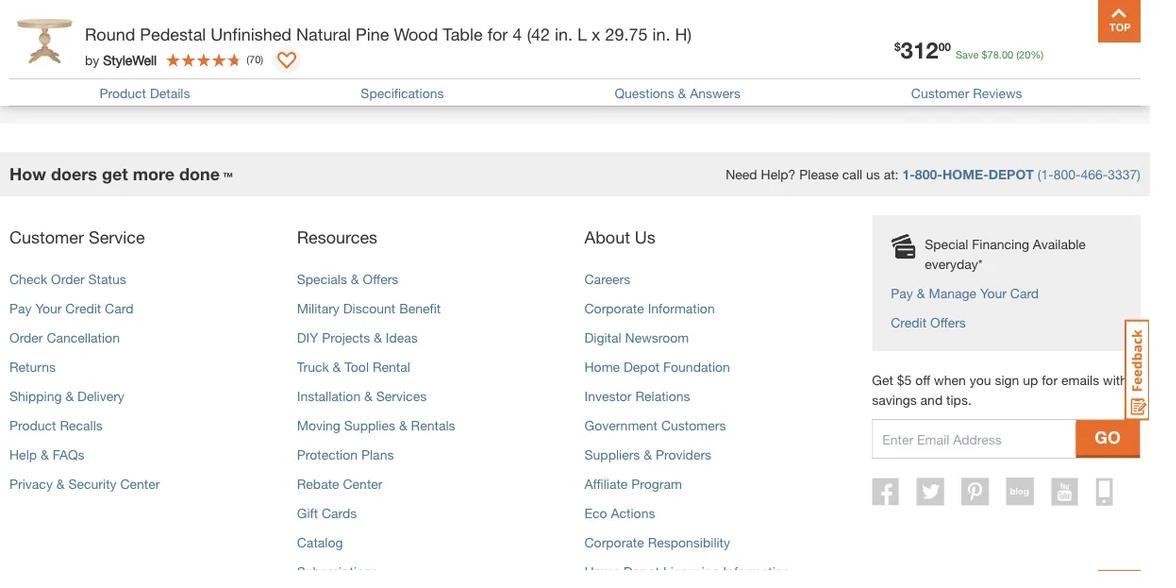 Task type: vqa. For each thing, say whether or not it's contained in the screenshot.
right the Pay
yes



Task type: locate. For each thing, give the bounding box(es) containing it.
diy projects & ideas
[[297, 330, 418, 345]]

offers up discount
[[363, 271, 399, 287]]

& right privacy
[[56, 476, 65, 492]]

depot
[[989, 166, 1034, 182]]

0 horizontal spatial card
[[105, 300, 134, 316]]

product recalls link
[[9, 417, 103, 433]]

800- right at: on the right of the page
[[915, 166, 943, 182]]

1 vertical spatial corporate
[[585, 534, 644, 550]]

your
[[981, 285, 1007, 301], [35, 300, 62, 316]]

specifications button
[[361, 86, 444, 101], [361, 86, 444, 101]]

product down shipping on the bottom of the page
[[9, 417, 56, 433]]

rebate center
[[297, 476, 383, 492]]

( left ) on the top left of the page
[[247, 53, 249, 66]]

corporate down eco actions link
[[585, 534, 644, 550]]

responsibility
[[648, 534, 731, 550]]

0 horizontal spatial order
[[9, 330, 43, 345]]

& for shipping & delivery
[[65, 388, 74, 404]]

& for truck & tool rental
[[333, 359, 341, 375]]

center down plans
[[343, 476, 383, 492]]

stylewell
[[103, 52, 157, 67]]

product down by stylewell
[[100, 86, 146, 101]]

for left the 4
[[488, 24, 508, 44]]

foundation
[[664, 359, 730, 375]]

0 horizontal spatial center
[[120, 476, 160, 492]]

0 vertical spatial for
[[488, 24, 508, 44]]

2 corporate from the top
[[585, 534, 644, 550]]

digital newsroom
[[585, 330, 689, 345]]

for right up
[[1042, 372, 1058, 388]]

home
[[585, 359, 620, 375]]

services
[[376, 388, 427, 404]]

help
[[9, 447, 37, 462]]

1 horizontal spatial pay
[[891, 285, 913, 301]]

0 horizontal spatial your
[[35, 300, 62, 316]]

& left tool
[[333, 359, 341, 375]]

0 vertical spatial product
[[100, 86, 146, 101]]

00 left save
[[939, 40, 951, 53]]

pay your credit card
[[9, 300, 134, 316]]

1 vertical spatial for
[[1042, 372, 1058, 388]]

1 horizontal spatial product
[[100, 86, 146, 101]]

and
[[921, 392, 943, 408]]

0 horizontal spatial in.
[[555, 24, 573, 44]]

1 horizontal spatial credit
[[891, 315, 927, 330]]

00 right 78
[[1002, 48, 1014, 60]]

0 horizontal spatial offers
[[363, 271, 399, 287]]

product image image
[[14, 9, 76, 71]]

(42
[[527, 24, 550, 44]]

plans
[[361, 447, 394, 462]]

corporate down careers
[[585, 300, 644, 316]]

investor
[[585, 388, 632, 404]]

1 vertical spatial product
[[9, 417, 56, 433]]

supplies
[[344, 417, 395, 433]]

( 70 )
[[247, 53, 263, 66]]

digital
[[585, 330, 622, 345]]

pay for pay & manage your card
[[891, 285, 913, 301]]

diy
[[297, 330, 318, 345]]

0 horizontal spatial customer
[[9, 227, 84, 248]]

actions
[[611, 505, 655, 521]]

card down "special financing available everyday*"
[[1011, 285, 1039, 301]]

protection plans link
[[297, 447, 394, 462]]

in. left 'h)'
[[653, 24, 671, 44]]

card
[[1011, 285, 1039, 301], [105, 300, 134, 316]]

for inside get $5 off when you sign up for emails with savings and tips.
[[1042, 372, 1058, 388]]

off
[[916, 372, 931, 388]]

1 vertical spatial offers
[[931, 315, 966, 330]]

& for installation & services
[[364, 388, 373, 404]]

0 horizontal spatial product
[[9, 417, 56, 433]]

customer down save
[[912, 86, 970, 101]]

how doers get more done ™
[[9, 164, 233, 184]]

0 horizontal spatial for
[[488, 24, 508, 44]]

$
[[895, 40, 901, 53], [982, 48, 988, 60]]

800-
[[915, 166, 943, 182], [1054, 166, 1081, 182]]

corporate information
[[585, 300, 715, 316]]

cards
[[322, 505, 357, 521]]

card down status
[[105, 300, 134, 316]]

corporate
[[585, 300, 644, 316], [585, 534, 644, 550]]

0 horizontal spatial (
[[247, 53, 249, 66]]

credit up $5
[[891, 315, 927, 330]]

%)
[[1031, 48, 1044, 60]]

0 horizontal spatial pay
[[9, 300, 32, 316]]

sign
[[995, 372, 1020, 388]]

pay & manage your card
[[891, 285, 1039, 301]]

( right .
[[1017, 48, 1019, 60]]

0 vertical spatial offers
[[363, 271, 399, 287]]

1 corporate from the top
[[585, 300, 644, 316]]

pay up credit offers link
[[891, 285, 913, 301]]

offers down manage
[[931, 315, 966, 330]]

800- right depot at top
[[1054, 166, 1081, 182]]

l
[[578, 24, 587, 44]]

$ left .
[[982, 48, 988, 60]]

your right manage
[[981, 285, 1007, 301]]

& for privacy & security center
[[56, 476, 65, 492]]

0 vertical spatial order
[[51, 271, 85, 287]]

how
[[9, 164, 46, 184]]

$ left save
[[895, 40, 901, 53]]

0 vertical spatial corporate
[[585, 300, 644, 316]]

29.75
[[605, 24, 648, 44]]

& right help
[[41, 447, 49, 462]]

moving
[[297, 417, 341, 433]]

& left delivery
[[65, 388, 74, 404]]

military
[[297, 300, 340, 316]]

h)
[[675, 24, 692, 44]]

78
[[988, 48, 999, 60]]

1-
[[903, 166, 915, 182]]

order up pay your credit card
[[51, 271, 85, 287]]

center right security
[[120, 476, 160, 492]]

center
[[120, 476, 160, 492], [343, 476, 383, 492]]

eco
[[585, 505, 607, 521]]

312
[[901, 36, 939, 63]]

top button
[[1099, 0, 1141, 42]]

1 vertical spatial order
[[9, 330, 43, 345]]

table
[[443, 24, 483, 44]]

for
[[488, 24, 508, 44], [1042, 372, 1058, 388]]

installation & services
[[297, 388, 427, 404]]

returns
[[9, 359, 56, 375]]

& up credit offers link
[[917, 285, 925, 301]]

rebate
[[297, 476, 339, 492]]

suppliers & providers
[[585, 447, 712, 462]]

special
[[925, 236, 969, 252]]

1 horizontal spatial for
[[1042, 372, 1058, 388]]

& up supplies
[[364, 388, 373, 404]]

order up returns link
[[9, 330, 43, 345]]

& for specials & offers
[[351, 271, 359, 287]]

returns link
[[9, 359, 56, 375]]

1 horizontal spatial in.
[[653, 24, 671, 44]]

your up order cancellation
[[35, 300, 62, 316]]

government customers link
[[585, 417, 726, 433]]

1 horizontal spatial customer
[[912, 86, 970, 101]]

pine
[[356, 24, 389, 44]]

specials
[[297, 271, 347, 287]]

truck & tool rental
[[297, 359, 410, 375]]

us
[[866, 166, 880, 182]]

in. left l
[[555, 24, 573, 44]]

& for pay & manage your card
[[917, 285, 925, 301]]

questions
[[615, 86, 674, 101]]

pay down check
[[9, 300, 32, 316]]

1 horizontal spatial center
[[343, 476, 383, 492]]

3337)
[[1108, 166, 1141, 182]]

check order status link
[[9, 271, 126, 287]]

military discount benefit
[[297, 300, 441, 316]]

when
[[934, 372, 966, 388]]

pay your credit card link
[[9, 300, 134, 316]]

government customers
[[585, 417, 726, 433]]

& up military discount benefit link
[[351, 271, 359, 287]]

home depot on twitter image
[[917, 478, 945, 506]]

answers
[[690, 86, 741, 101]]

1 horizontal spatial card
[[1011, 285, 1039, 301]]

privacy & security center
[[9, 476, 160, 492]]

truck & tool rental link
[[297, 359, 410, 375]]

& left answers on the right top of page
[[678, 86, 686, 101]]

0 horizontal spatial 800-
[[915, 166, 943, 182]]

2 in. from the left
[[653, 24, 671, 44]]

home depot blog image
[[1007, 478, 1034, 506]]

customer up check
[[9, 227, 84, 248]]

0 vertical spatial customer
[[912, 86, 970, 101]]

projects
[[322, 330, 370, 345]]

home depot on facebook image
[[872, 478, 899, 506]]

1 vertical spatial customer
[[9, 227, 84, 248]]

1 horizontal spatial (
[[1017, 48, 1019, 60]]

1 horizontal spatial order
[[51, 271, 85, 287]]

credit up cancellation
[[65, 300, 101, 316]]

1 horizontal spatial 800-
[[1054, 166, 1081, 182]]

tips.
[[947, 392, 972, 408]]

manage
[[929, 285, 977, 301]]

& down the government customers
[[644, 447, 652, 462]]

digital newsroom link
[[585, 330, 689, 345]]



Task type: describe. For each thing, give the bounding box(es) containing it.
corporate responsibility link
[[585, 534, 731, 550]]

information
[[648, 300, 715, 316]]

gift cards link
[[297, 505, 357, 521]]

corporate for corporate information
[[585, 300, 644, 316]]

corporate information link
[[585, 300, 715, 316]]

product for product details
[[100, 86, 146, 101]]

)
[[261, 53, 263, 66]]

rental
[[373, 359, 410, 375]]

& down 'services'
[[399, 417, 407, 433]]

1 horizontal spatial offers
[[931, 315, 966, 330]]

unfinished
[[211, 24, 292, 44]]

providers
[[656, 447, 712, 462]]

tool
[[345, 359, 369, 375]]

pay for pay your credit card
[[9, 300, 32, 316]]

round
[[85, 24, 135, 44]]

display image
[[278, 52, 296, 71]]

2 center from the left
[[343, 476, 383, 492]]

service
[[89, 227, 145, 248]]

home depot on youtube image
[[1051, 478, 1079, 506]]

1 horizontal spatial your
[[981, 285, 1007, 301]]

installation & services link
[[297, 388, 427, 404]]

please
[[800, 166, 839, 182]]

moving supplies & rentals
[[297, 417, 455, 433]]

customer for customer service
[[9, 227, 84, 248]]

( inside $ 312 00 save $ 78 . 00 ( 20 %)
[[1017, 48, 1019, 60]]

everyday*
[[925, 256, 983, 272]]

special financing available everyday*
[[925, 236, 1086, 272]]

x
[[592, 24, 601, 44]]

military discount benefit link
[[297, 300, 441, 316]]

pedestal
[[140, 24, 206, 44]]

1 in. from the left
[[555, 24, 573, 44]]

& for suppliers & providers
[[644, 447, 652, 462]]

home depot foundation link
[[585, 359, 730, 375]]

privacy
[[9, 476, 53, 492]]

affiliate program link
[[585, 476, 682, 492]]

corporate for corporate responsibility
[[585, 534, 644, 550]]

$5
[[897, 372, 912, 388]]

need help? please call us at: 1-800-home-depot (1-800-466-3337)
[[726, 166, 1141, 182]]

1 horizontal spatial $
[[982, 48, 988, 60]]

feedback link image
[[1125, 319, 1151, 421]]

0 horizontal spatial 00
[[939, 40, 951, 53]]

investor relations
[[585, 388, 690, 404]]

need
[[726, 166, 758, 182]]

customer reviews
[[912, 86, 1023, 101]]

about us
[[585, 227, 656, 248]]

customer service
[[9, 227, 145, 248]]

gift cards
[[297, 505, 357, 521]]

order cancellation
[[9, 330, 120, 345]]

help & faqs
[[9, 447, 85, 462]]

go
[[1095, 427, 1121, 448]]

about
[[585, 227, 630, 248]]

reviews
[[973, 86, 1023, 101]]

recalls
[[60, 417, 103, 433]]

2 800- from the left
[[1054, 166, 1081, 182]]

shipping & delivery link
[[9, 388, 124, 404]]

credit offers link
[[891, 315, 966, 330]]

us
[[635, 227, 656, 248]]

$ 312 00 save $ 78 . 00 ( 20 %)
[[895, 36, 1044, 63]]

savings
[[872, 392, 917, 408]]

cancellation
[[47, 330, 120, 345]]

1 horizontal spatial 00
[[1002, 48, 1014, 60]]

4
[[513, 24, 522, 44]]

& left ideas
[[374, 330, 382, 345]]

rebate center link
[[297, 476, 383, 492]]

shipping
[[9, 388, 62, 404]]

home depot on pintrest image
[[962, 478, 990, 506]]

installation
[[297, 388, 361, 404]]

investor relations link
[[585, 388, 690, 404]]

70
[[249, 53, 261, 66]]

depot
[[624, 359, 660, 375]]

order cancellation link
[[9, 330, 120, 345]]

rentals
[[411, 417, 455, 433]]

eco actions link
[[585, 505, 655, 521]]

1 800- from the left
[[915, 166, 943, 182]]

(1-
[[1038, 166, 1054, 182]]

Enter Email Address email field
[[873, 420, 1076, 458]]

benefit
[[399, 300, 441, 316]]

go button
[[1076, 420, 1140, 455]]

check order status
[[9, 271, 126, 287]]

& for help & faqs
[[41, 447, 49, 462]]

check
[[9, 271, 47, 287]]

suppliers & providers link
[[585, 447, 712, 462]]

466-
[[1081, 166, 1108, 182]]

0 horizontal spatial $
[[895, 40, 901, 53]]

more
[[133, 164, 175, 184]]

for for emails
[[1042, 372, 1058, 388]]

help?
[[761, 166, 796, 182]]

with
[[1103, 372, 1128, 388]]

careers link
[[585, 271, 631, 287]]

privacy & security center link
[[9, 476, 160, 492]]

by
[[85, 52, 99, 67]]

for for 4
[[488, 24, 508, 44]]

home depot mobile apps image
[[1096, 478, 1114, 506]]

0 horizontal spatial credit
[[65, 300, 101, 316]]

& for questions & answers
[[678, 86, 686, 101]]

credit offers
[[891, 315, 966, 330]]

get
[[102, 164, 128, 184]]

suppliers
[[585, 447, 640, 462]]

product recalls
[[9, 417, 103, 433]]

at:
[[884, 166, 899, 182]]

specifications
[[361, 86, 444, 101]]

eco actions
[[585, 505, 655, 521]]

1 center from the left
[[120, 476, 160, 492]]

20
[[1019, 48, 1031, 60]]

call
[[843, 166, 863, 182]]

product for product recalls
[[9, 417, 56, 433]]

available
[[1033, 236, 1086, 252]]

gift
[[297, 505, 318, 521]]

resources
[[297, 227, 378, 248]]

specials & offers
[[297, 271, 399, 287]]

customer for customer reviews
[[912, 86, 970, 101]]



